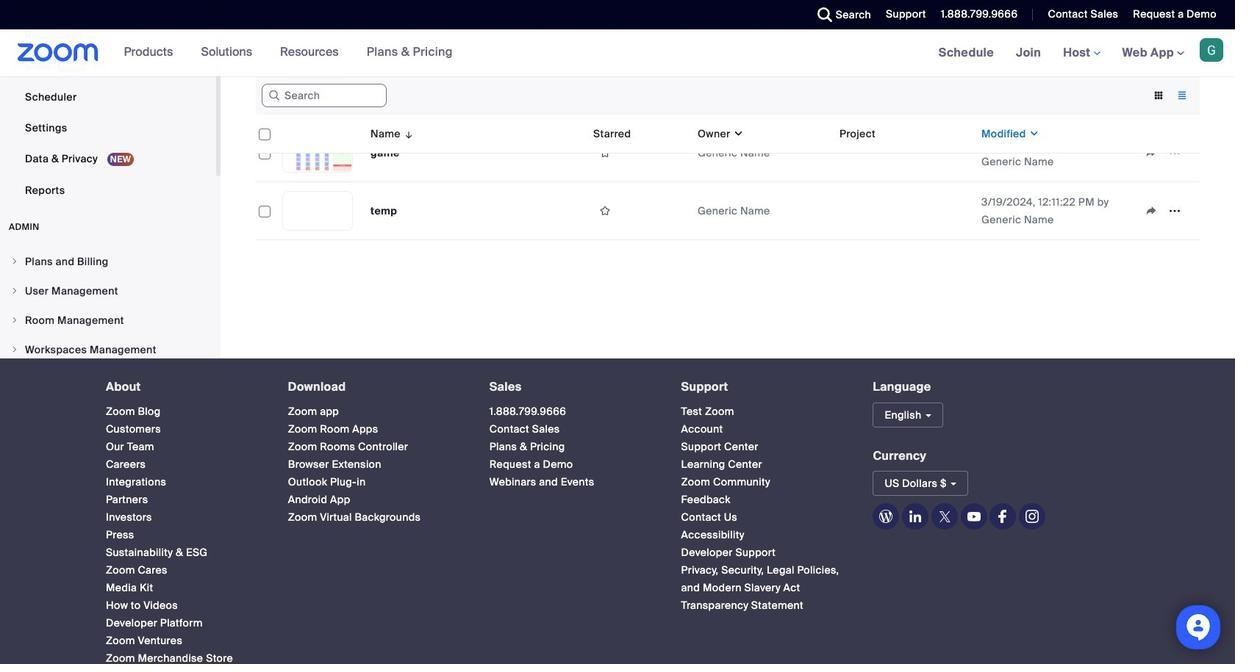 Task type: vqa. For each thing, say whether or not it's contained in the screenshot.
down image
yes



Task type: locate. For each thing, give the bounding box(es) containing it.
3 heading from the left
[[490, 381, 655, 394]]

application
[[256, 27, 1200, 241], [1140, 142, 1194, 164], [594, 200, 686, 222], [1140, 200, 1194, 222]]

2 game element from the top
[[371, 146, 400, 160]]

share image
[[1140, 146, 1164, 160]]

game element
[[371, 88, 400, 102], [371, 146, 400, 160]]

list mode, selected image
[[1171, 89, 1194, 102]]

1 vertical spatial right image
[[10, 287, 19, 296]]

cell
[[588, 66, 692, 124], [692, 66, 834, 124], [834, 66, 976, 124], [834, 150, 976, 156], [834, 182, 976, 241]]

2 heading from the left
[[288, 381, 463, 394]]

admin menu menu
[[0, 248, 216, 454]]

0 vertical spatial right image
[[10, 257, 19, 266]]

menu item
[[0, 248, 216, 276], [0, 277, 216, 305], [0, 307, 216, 335], [0, 336, 216, 364]]

2 vertical spatial right image
[[10, 316, 19, 325]]

right image
[[10, 257, 19, 266], [10, 287, 19, 296], [10, 316, 19, 325]]

1 vertical spatial thumbnail of game image
[[283, 134, 352, 172]]

4 heading from the left
[[682, 381, 847, 394]]

1 vertical spatial game element
[[371, 146, 400, 160]]

heading
[[106, 381, 262, 394], [288, 381, 463, 394], [490, 381, 655, 394], [682, 381, 847, 394]]

banner
[[0, 29, 1236, 77]]

meetings navigation
[[928, 29, 1236, 77]]

0 vertical spatial thumbnail of game image
[[283, 76, 352, 114]]

personal menu menu
[[0, 0, 216, 207]]

4 menu item from the top
[[0, 336, 216, 364]]

grid mode, not selected image
[[1147, 89, 1171, 102]]

1 right image from the top
[[10, 257, 19, 266]]

0 vertical spatial game element
[[371, 88, 400, 102]]

1 game element from the top
[[371, 88, 400, 102]]

arrow down image
[[401, 125, 414, 143]]

share image
[[1140, 204, 1164, 218]]

zoom logo image
[[18, 43, 98, 62]]

thumbnail of game image
[[283, 76, 352, 114], [283, 134, 352, 172]]

more options for game image
[[1164, 146, 1187, 160]]

3 right image from the top
[[10, 316, 19, 325]]



Task type: describe. For each thing, give the bounding box(es) containing it.
down image
[[1027, 127, 1040, 141]]

3 menu item from the top
[[0, 307, 216, 335]]

game element for 1st the thumbnail of game from the top of the page
[[371, 88, 400, 102]]

product information navigation
[[113, 29, 464, 76]]

2 thumbnail of game image from the top
[[283, 134, 352, 172]]

Search text field
[[262, 84, 387, 108]]

temp element
[[371, 204, 397, 218]]

down image
[[731, 127, 744, 141]]

1 thumbnail of game image from the top
[[283, 76, 352, 114]]

right image
[[10, 346, 19, 355]]

1 menu item from the top
[[0, 248, 216, 276]]

1 heading from the left
[[106, 381, 262, 394]]

game element for first the thumbnail of game from the bottom of the page
[[371, 146, 400, 160]]

click to star the whiteboard game image
[[594, 146, 617, 160]]

thumbnail of temp image
[[283, 192, 352, 230]]

2 menu item from the top
[[0, 277, 216, 305]]

2 right image from the top
[[10, 287, 19, 296]]

profile picture image
[[1200, 38, 1224, 62]]

more options for temp image
[[1164, 204, 1187, 218]]



